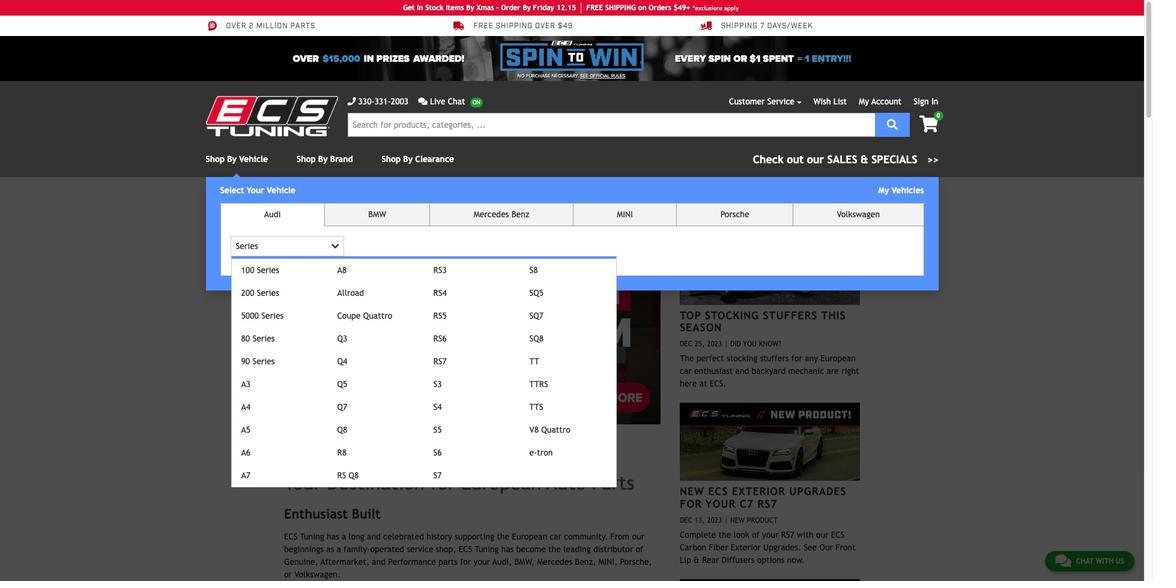 Task type: vqa. For each thing, say whether or not it's contained in the screenshot.
Select
yes



Task type: locate. For each thing, give the bounding box(es) containing it.
1 horizontal spatial in
[[932, 97, 939, 106]]

european up become
[[512, 532, 547, 542]]

has
[[327, 532, 339, 542], [502, 545, 514, 555]]

tuning up beginnings
[[300, 532, 324, 542]]

shipping 7 days/week link
[[701, 20, 813, 31]]

0 vertical spatial tuning
[[300, 532, 324, 542]]

phone image
[[348, 97, 356, 106]]

tts
[[530, 402, 543, 412]]

vehicle up the audi
[[267, 186, 296, 195]]

with up upgrades.
[[797, 530, 814, 540]]

wish
[[814, 97, 831, 106]]

2 horizontal spatial rs7
[[781, 530, 795, 540]]

0 vertical spatial with
[[797, 530, 814, 540]]

xmas
[[477, 4, 494, 12]]

for down supporting
[[460, 558, 471, 567]]

0 vertical spatial my
[[859, 97, 869, 106]]

or left $1
[[734, 53, 748, 65]]

q8
[[337, 425, 347, 435], [349, 471, 359, 481]]

1 horizontal spatial with
[[1096, 558, 1114, 566]]

series for 200 series
[[257, 288, 279, 298]]

0 vertical spatial vehicle
[[239, 154, 268, 164]]

dec 25, 2023 | did you know? the perfect stocking stuffers for any european car enthusiast and backyard mechanic are right here at ecs.
[[680, 340, 860, 389]]

2 horizontal spatial for
[[792, 354, 803, 364]]

2 horizontal spatial your
[[706, 498, 736, 510]]

ecs up front
[[831, 530, 845, 540]]

rs7
[[433, 357, 447, 366], [758, 498, 778, 510], [781, 530, 795, 540]]

0 vertical spatial new
[[680, 486, 705, 498]]

by left brand on the top left
[[318, 154, 328, 164]]

0 horizontal spatial the
[[497, 532, 510, 542]]

shop left brand on the top left
[[297, 154, 316, 164]]

2 2023 from the top
[[707, 517, 722, 525]]

car left community. on the bottom of the page
[[550, 532, 562, 542]]

by left clearance
[[403, 154, 413, 164]]

0 link
[[910, 111, 943, 134]]

rs3
[[433, 265, 447, 275]]

a right the as
[[337, 545, 341, 555]]

or inside ecs tuning has a long and celebrated history supporting the european car community. from our beginnings as a family-operated service shop, ecs tuning has become the leading distributor of genuine, aftermarket, and performance parts for your audi, bmw, mercedes benz, mini, porsche, or volkswagen.
[[284, 570, 292, 580]]

rs7 up product
[[758, 498, 778, 510]]

new
[[680, 486, 705, 498], [730, 517, 745, 525]]

my left vehicles
[[879, 186, 889, 195]]

rs7 up upgrades.
[[781, 530, 795, 540]]

1 horizontal spatial your
[[762, 530, 779, 540]]

0 horizontal spatial has
[[327, 532, 339, 542]]

the inside dec 13, 2023 | new product complete the look of your rs7 with our ecs carbon fiber exterior upgrades. see our front lip & rear diffusers options now.
[[719, 530, 731, 540]]

0 vertical spatial chat
[[448, 97, 465, 106]]

distributor
[[594, 545, 633, 555]]

days/week
[[767, 22, 813, 31]]

& right lip
[[694, 556, 700, 565]]

1 horizontal spatial chat
[[1076, 558, 1094, 566]]

3 shop from the left
[[382, 154, 401, 164]]

enthusiast
[[694, 367, 733, 376]]

over
[[226, 22, 247, 31], [293, 53, 319, 65]]

service
[[768, 97, 795, 106]]

2003
[[391, 97, 409, 106]]

did
[[730, 340, 741, 349]]

0 vertical spatial of
[[752, 530, 760, 540]]

the left leading
[[549, 545, 561, 555]]

1 vertical spatial of
[[636, 545, 644, 555]]

0 horizontal spatial quattro
[[363, 311, 392, 321]]

see
[[580, 73, 589, 79], [804, 543, 817, 553]]

1 horizontal spatial rs7
[[758, 498, 778, 510]]

stuffers
[[760, 354, 789, 364]]

0 horizontal spatial chat
[[448, 97, 465, 106]]

ecs tuning has a long and celebrated history supporting the european car community. from our beginnings as a family-operated service shop, ecs tuning has become the leading distributor of genuine, aftermarket, and performance parts for your audi, bmw, mercedes benz, mini, porsche, or volkswagen.
[[284, 532, 652, 580]]

series right 80
[[253, 334, 275, 344]]

quattro for v8 quattro
[[541, 425, 571, 435]]

volkswagen.
[[294, 570, 341, 580]]

1 horizontal spatial parts
[[439, 558, 458, 567]]

leading
[[564, 545, 591, 555]]

|
[[724, 340, 728, 349], [724, 517, 728, 525]]

shop by clearance
[[382, 154, 454, 164]]

80
[[241, 334, 250, 344]]

0 vertical spatial your
[[247, 186, 264, 195]]

with left the 'us'
[[1096, 558, 1114, 566]]

the up fiber
[[719, 530, 731, 540]]

official
[[590, 73, 610, 79]]

1 horizontal spatial a
[[342, 532, 346, 542]]

0 vertical spatial rs7
[[433, 357, 447, 366]]

1 vertical spatial new
[[730, 517, 745, 525]]

1 shop from the left
[[206, 154, 225, 164]]

0 vertical spatial over
[[226, 22, 247, 31]]

by left xmas
[[466, 4, 475, 12]]

c7
[[740, 498, 754, 510]]

1 vertical spatial parts
[[439, 558, 458, 567]]

1 vertical spatial &
[[694, 556, 700, 565]]

q8 down 'q7'
[[337, 425, 347, 435]]

dec left the "13,"
[[680, 517, 693, 525]]

2 horizontal spatial the
[[719, 530, 731, 540]]

0 horizontal spatial parts
[[291, 22, 316, 31]]

series right 100 at the top left
[[257, 265, 279, 275]]

in for get
[[417, 4, 423, 12]]

0 horizontal spatial tuning
[[300, 532, 324, 542]]

your left c7
[[706, 498, 736, 510]]

a7
[[241, 471, 251, 481]]

| for for
[[724, 517, 728, 525]]

quattro right coupe
[[363, 311, 392, 321]]

series for 100 series
[[257, 265, 279, 275]]

1 vertical spatial tuning
[[475, 545, 499, 555]]

your left audi,
[[474, 558, 490, 567]]

of up porsche,
[[636, 545, 644, 555]]

0 horizontal spatial q8
[[337, 425, 347, 435]]

for inside dec 25, 2023 | did you know? the perfect stocking stuffers for any european car enthusiast and backyard mechanic are right here at ecs.
[[792, 354, 803, 364]]

$1
[[750, 53, 761, 65]]

parts right million
[[291, 22, 316, 31]]

dec left 25,
[[680, 340, 693, 349]]

2023 inside dec 25, 2023 | did you know? the perfect stocking stuffers for any european car enthusiast and backyard mechanic are right here at ecs.
[[707, 340, 722, 349]]

see left official at the right of page
[[580, 73, 589, 79]]

| right the "13,"
[[724, 517, 728, 525]]

comments image
[[418, 97, 428, 106]]

1 horizontal spatial our
[[816, 530, 829, 540]]

and down 'stocking'
[[736, 367, 749, 376]]

1 horizontal spatial or
[[734, 53, 748, 65]]

european up are
[[821, 354, 856, 364]]

perfect
[[697, 354, 724, 364]]

1 horizontal spatial &
[[861, 153, 869, 166]]

2 | from the top
[[724, 517, 728, 525]]

orders
[[649, 4, 672, 12]]

1 horizontal spatial my
[[879, 186, 889, 195]]

0 horizontal spatial rs7
[[433, 357, 447, 366]]

free shipping over $49 link
[[453, 20, 573, 31]]

your inside new ecs exterior upgrades for your c7 rs7
[[706, 498, 736, 510]]

1 horizontal spatial has
[[502, 545, 514, 555]]

1 horizontal spatial over
[[293, 53, 319, 65]]

2 dec from the top
[[680, 517, 693, 525]]

1 horizontal spatial of
[[752, 530, 760, 540]]

0 vertical spatial european
[[821, 354, 856, 364]]

bmw,
[[515, 558, 535, 567]]

has up the as
[[327, 532, 339, 542]]

the
[[719, 530, 731, 540], [497, 532, 510, 542], [549, 545, 561, 555]]

1 vertical spatial |
[[724, 517, 728, 525]]

series right 90
[[253, 357, 275, 366]]

1 vertical spatial a
[[337, 545, 341, 555]]

series for 80 series
[[253, 334, 275, 344]]

european down e-
[[461, 472, 542, 494]]

lip
[[680, 556, 691, 565]]

top
[[680, 309, 702, 322]]

| for season
[[724, 340, 728, 349]]

your right select
[[247, 186, 264, 195]]

ecs inside new ecs exterior upgrades for your c7 rs7
[[708, 486, 728, 498]]

13,
[[695, 517, 705, 525]]

0 vertical spatial exterior
[[732, 486, 786, 498]]

1 vertical spatial for
[[430, 472, 455, 494]]

chat with us
[[1076, 558, 1125, 566]]

view all
[[827, 211, 855, 218]]

1 horizontal spatial quattro
[[541, 425, 571, 435]]

0 vertical spatial dec
[[680, 340, 693, 349]]

ecs down supporting
[[459, 545, 472, 555]]

options
[[757, 556, 785, 565]]

rs7 inside new ecs exterior upgrades for your c7 rs7
[[758, 498, 778, 510]]

mercedes down leading
[[537, 558, 573, 567]]

exterior inside new ecs exterior upgrades for your c7 rs7
[[732, 486, 786, 498]]

0 vertical spatial a
[[342, 532, 346, 542]]

new inside dec 13, 2023 | new product complete the look of your rs7 with our ecs carbon fiber exterior upgrades. see our front lip & rear diffusers options now.
[[730, 517, 745, 525]]

vehicle up "select your vehicle"
[[239, 154, 268, 164]]

shop by brand link
[[297, 154, 353, 164]]

1 horizontal spatial shop
[[297, 154, 316, 164]]

series right 200
[[257, 288, 279, 298]]

0 horizontal spatial your
[[474, 558, 490, 567]]

1 horizontal spatial your
[[284, 472, 321, 494]]

tron
[[537, 448, 553, 458]]

2023 right the "13,"
[[707, 517, 722, 525]]

lifetime replacement program image
[[284, 206, 661, 425]]

account
[[872, 97, 902, 106]]

1 vertical spatial your
[[284, 472, 321, 494]]

brand
[[330, 154, 353, 164]]

0 horizontal spatial for
[[430, 472, 455, 494]]

ecs right for
[[708, 486, 728, 498]]

0 horizontal spatial see
[[580, 73, 589, 79]]

1 vertical spatial see
[[804, 543, 817, 553]]

1 vertical spatial rs7
[[758, 498, 778, 510]]

100
[[241, 265, 254, 275]]

tab list
[[220, 203, 924, 488]]

0 horizontal spatial over
[[226, 22, 247, 31]]

upgrades.
[[764, 543, 801, 553]]

1 vertical spatial vehicle
[[267, 186, 296, 195]]

2 vertical spatial rs7
[[781, 530, 795, 540]]

the up audi,
[[497, 532, 510, 542]]

and down operated
[[372, 558, 386, 567]]

for left any on the bottom of the page
[[792, 354, 803, 364]]

80 series
[[241, 334, 275, 344]]

over inside over 2 million parts link
[[226, 22, 247, 31]]

5000 series
[[241, 311, 284, 321]]

1 horizontal spatial for
[[460, 558, 471, 567]]

for
[[680, 498, 702, 510]]

mercedes left benz
[[474, 210, 509, 219]]

rs7 down "rs6"
[[433, 357, 447, 366]]

enthusiast
[[284, 506, 348, 522]]

1 horizontal spatial new
[[730, 517, 745, 525]]

a6
[[241, 448, 251, 458]]

| inside dec 25, 2023 | did you know? the perfect stocking stuffers for any european car enthusiast and backyard mechanic are right here at ecs.
[[724, 340, 728, 349]]

2 horizontal spatial shop
[[382, 154, 401, 164]]

by
[[466, 4, 475, 12], [523, 4, 531, 12], [227, 154, 237, 164], [318, 154, 328, 164], [403, 154, 413, 164]]

1 vertical spatial or
[[284, 570, 292, 580]]

in right sign
[[932, 97, 939, 106]]

chat right live
[[448, 97, 465, 106]]

dec inside dec 25, 2023 | did you know? the perfect stocking stuffers for any european car enthusiast and backyard mechanic are right here at ecs.
[[680, 340, 693, 349]]

tuning down supporting
[[475, 545, 499, 555]]

has up audi,
[[502, 545, 514, 555]]

1 | from the top
[[724, 340, 728, 349]]

clearance
[[415, 154, 454, 164]]

0 vertical spatial and
[[736, 367, 749, 376]]

your inside dec 13, 2023 | new product complete the look of your rs7 with our ecs carbon fiber exterior upgrades. see our front lip & rear diffusers options now.
[[762, 530, 779, 540]]

over left the 2
[[226, 22, 247, 31]]

no
[[518, 73, 525, 79]]

or down 'genuine,'
[[284, 570, 292, 580]]

dec inside dec 13, 2023 | new product complete the look of your rs7 with our ecs carbon fiber exterior upgrades. see our front lip & rear diffusers options now.
[[680, 517, 693, 525]]

parts down shop,
[[439, 558, 458, 567]]

sign in link
[[914, 97, 939, 106]]

of right look
[[752, 530, 760, 540]]

1 horizontal spatial the
[[549, 545, 561, 555]]

0 vertical spatial for
[[792, 354, 803, 364]]

q4
[[337, 357, 347, 366]]

new up the "13,"
[[680, 486, 705, 498]]

chat left the 'us'
[[1076, 558, 1094, 566]]

s5
[[433, 425, 442, 435]]

1 dec from the top
[[680, 340, 693, 349]]

for down the 's6'
[[430, 472, 455, 494]]

0 horizontal spatial in
[[417, 4, 423, 12]]

see left our
[[804, 543, 817, 553]]

1 vertical spatial mercedes
[[537, 558, 573, 567]]

shipping
[[496, 22, 533, 31]]

by up select
[[227, 154, 237, 164]]

•
[[439, 437, 450, 462]]

new ecs exterior upgrades for your c7 rs7 link
[[680, 486, 847, 510]]

with
[[797, 530, 814, 540], [1096, 558, 1114, 566]]

1 vertical spatial q8
[[349, 471, 359, 481]]

12.15
[[557, 4, 576, 12]]

your inside ecs tuning has a long and celebrated history supporting the european car community. from our beginnings as a family-operated service shop, ecs tuning has become the leading distributor of genuine, aftermarket, and performance parts for your audi, bmw, mercedes benz, mini, porsche, or volkswagen.
[[474, 558, 490, 567]]

new inside new ecs exterior upgrades for your c7 rs7
[[680, 486, 705, 498]]

0 vertical spatial q8
[[337, 425, 347, 435]]

carbon
[[680, 543, 707, 553]]

sign in
[[914, 97, 939, 106]]

a left long
[[342, 532, 346, 542]]

car down the at the right
[[680, 367, 692, 376]]

for inside ecs tuning has a long and celebrated history supporting the european car community. from our beginnings as a family-operated service shop, ecs tuning has become the leading distributor of genuine, aftermarket, and performance parts for your audi, bmw, mercedes benz, mini, porsche, or volkswagen.
[[460, 558, 471, 567]]

new ecs exterior upgrades for your c7 rs7 image
[[680, 403, 860, 481]]

quattro right v8
[[541, 425, 571, 435]]

our right "from" on the bottom right of page
[[632, 532, 645, 542]]

shop up select
[[206, 154, 225, 164]]

and right long
[[367, 532, 381, 542]]

1 2023 from the top
[[707, 340, 722, 349]]

1 vertical spatial my
[[879, 186, 889, 195]]

0 vertical spatial &
[[861, 153, 869, 166]]

customer
[[729, 97, 765, 106]]

over left $15,000
[[293, 53, 319, 65]]

sales & specials
[[828, 153, 918, 166]]

my left account
[[859, 97, 869, 106]]

destination
[[327, 472, 425, 494]]

0 vertical spatial your
[[762, 530, 779, 540]]

0 vertical spatial quattro
[[363, 311, 392, 321]]

0 horizontal spatial new
[[680, 486, 705, 498]]

1 horizontal spatial see
[[804, 543, 817, 553]]

200 series
[[241, 288, 279, 298]]

your up enthusiast
[[284, 472, 321, 494]]

with inside dec 13, 2023 | new product complete the look of your rs7 with our ecs carbon fiber exterior upgrades. see our front lip & rear diffusers options now.
[[797, 530, 814, 540]]

look
[[734, 530, 750, 540]]

Search text field
[[348, 113, 875, 137]]

by for shop by brand
[[318, 154, 328, 164]]

| left did at bottom
[[724, 340, 728, 349]]

now.
[[787, 556, 805, 565]]

1 vertical spatial in
[[932, 97, 939, 106]]

0 vertical spatial 2023
[[707, 340, 722, 349]]

top stocking stuffers this season image
[[680, 227, 860, 305]]

2023 inside dec 13, 2023 | new product complete the look of your rs7 with our ecs carbon fiber exterior upgrades. see our front lip & rear diffusers options now.
[[707, 517, 722, 525]]

here
[[680, 379, 697, 389]]

0 vertical spatial |
[[724, 340, 728, 349]]

your down product
[[762, 530, 779, 540]]

at
[[700, 379, 707, 389]]

*exclusions apply link
[[693, 3, 739, 12]]

0 vertical spatial parts
[[291, 22, 316, 31]]

in right get
[[417, 4, 423, 12]]

& right sales
[[861, 153, 869, 166]]

our inside ecs tuning has a long and celebrated history supporting the european car community. from our beginnings as a family-operated service shop, ecs tuning has become the leading distributor of genuine, aftermarket, and performance parts for your audi, bmw, mercedes benz, mini, porsche, or volkswagen.
[[632, 532, 645, 542]]

1 vertical spatial over
[[293, 53, 319, 65]]

1 horizontal spatial car
[[680, 367, 692, 376]]

by right order
[[523, 4, 531, 12]]

0 horizontal spatial my
[[859, 97, 869, 106]]

exterior down look
[[731, 543, 761, 553]]

celebrated
[[383, 532, 424, 542]]

series right 5000
[[261, 311, 284, 321]]

7
[[761, 22, 765, 31]]

vehicles
[[892, 186, 924, 195]]

our up our
[[816, 530, 829, 540]]

sales
[[828, 153, 858, 166]]

2023 right 25,
[[707, 340, 722, 349]]

exterior up product
[[732, 486, 786, 498]]

1 horizontal spatial mercedes
[[537, 558, 573, 567]]

2023 for for
[[707, 517, 722, 525]]

in
[[417, 4, 423, 12], [932, 97, 939, 106]]

over for over $15,000 in prizes
[[293, 53, 319, 65]]

new up look
[[730, 517, 745, 525]]

0 horizontal spatial with
[[797, 530, 814, 540]]

| inside dec 13, 2023 | new product complete the look of your rs7 with our ecs carbon fiber exterior upgrades. see our front lip & rear diffusers options now.
[[724, 517, 728, 525]]

you
[[743, 340, 757, 349]]

q8 right rs
[[349, 471, 359, 481]]

my for my account
[[859, 97, 869, 106]]

for
[[792, 354, 803, 364], [430, 472, 455, 494], [460, 558, 471, 567]]

2 vertical spatial european
[[512, 532, 547, 542]]

0 horizontal spatial our
[[632, 532, 645, 542]]

2 shop from the left
[[297, 154, 316, 164]]

my for my vehicles
[[879, 186, 889, 195]]

rs4
[[433, 288, 447, 298]]

european
[[821, 354, 856, 364], [461, 472, 542, 494], [512, 532, 547, 542]]

0 horizontal spatial or
[[284, 570, 292, 580]]

shop left clearance
[[382, 154, 401, 164]]

free
[[474, 22, 494, 31]]

1 vertical spatial car
[[550, 532, 562, 542]]



Task type: describe. For each thing, give the bounding box(es) containing it.
know?
[[759, 340, 782, 349]]

live
[[430, 97, 445, 106]]

rules
[[611, 73, 626, 79]]

search image
[[887, 119, 898, 129]]

see inside dec 13, 2023 | new product complete the look of your rs7 with our ecs carbon fiber exterior upgrades. see our front lip & rear diffusers options now.
[[804, 543, 817, 553]]

1
[[805, 53, 810, 65]]

1 horizontal spatial q8
[[349, 471, 359, 481]]

all
[[846, 211, 855, 218]]

rear
[[702, 556, 719, 565]]

dec for top stocking stuffers this season
[[680, 340, 693, 349]]

get
[[403, 4, 415, 12]]

history
[[427, 532, 452, 542]]

see official rules link
[[580, 73, 626, 80]]

exterior inside dec 13, 2023 | new product complete the look of your rs7 with our ecs carbon fiber exterior upgrades. see our front lip & rear diffusers options now.
[[731, 543, 761, 553]]

rs q8
[[337, 471, 359, 481]]

this
[[822, 309, 846, 322]]

allroad
[[337, 288, 364, 298]]

tab list containing audi
[[220, 203, 924, 488]]

my vehicles
[[879, 186, 924, 195]]

0 horizontal spatial your
[[247, 186, 264, 195]]

a4
[[241, 402, 251, 412]]

bmw
[[368, 210, 386, 219]]

2 vertical spatial and
[[372, 558, 386, 567]]

1 vertical spatial and
[[367, 532, 381, 542]]

a3
[[241, 380, 251, 389]]

new ecs b9 rs5 3.0t valved exhaust system image
[[680, 580, 860, 582]]

stocking
[[705, 309, 759, 322]]

sign
[[914, 97, 929, 106]]

s6
[[433, 448, 442, 458]]

& inside dec 13, 2023 | new product complete the look of your rs7 with our ecs carbon fiber exterior upgrades. see our front lip & rear diffusers options now.
[[694, 556, 700, 565]]

front
[[836, 543, 856, 553]]

list
[[834, 97, 847, 106]]

1 vertical spatial has
[[502, 545, 514, 555]]

ping
[[620, 4, 636, 12]]

long
[[349, 532, 365, 542]]

select
[[220, 186, 244, 195]]

are
[[827, 367, 839, 376]]

european inside dec 25, 2023 | did you know? the perfect stocking stuffers for any european car enthusiast and backyard mechanic are right here at ecs.
[[821, 354, 856, 364]]

shop by vehicle
[[206, 154, 268, 164]]

sales & specials link
[[753, 151, 939, 168]]

live chat link
[[418, 96, 483, 108]]

2023 for season
[[707, 340, 722, 349]]

in
[[364, 53, 374, 65]]

season
[[680, 321, 722, 334]]

of inside dec 13, 2023 | new product complete the look of your rs7 with our ecs carbon fiber exterior upgrades. see our front lip & rear diffusers options now.
[[752, 530, 760, 540]]

top stocking stuffers this season link
[[680, 309, 846, 334]]

get in stock items by xmas - order by friday 12.15
[[403, 4, 576, 12]]

vehicle for shop by vehicle
[[239, 154, 268, 164]]

on
[[638, 4, 647, 12]]

shop by vehicle link
[[206, 154, 268, 164]]

$15,000
[[323, 53, 360, 65]]

s4
[[433, 402, 442, 412]]

beginnings
[[284, 545, 324, 555]]

items
[[446, 4, 464, 12]]

shop for shop by brand
[[297, 154, 316, 164]]

parts inside ecs tuning has a long and celebrated history supporting the european car community. from our beginnings as a family-operated service shop, ecs tuning has become the leading distributor of genuine, aftermarket, and performance parts for your audi, bmw, mercedes benz, mini, porsche, or volkswagen.
[[439, 558, 458, 567]]

rs7 inside tab list
[[433, 357, 447, 366]]

car inside dec 25, 2023 | did you know? the perfect stocking stuffers for any european car enthusiast and backyard mechanic are right here at ecs.
[[680, 367, 692, 376]]

ecs inside dec 13, 2023 | new product complete the look of your rs7 with our ecs carbon fiber exterior upgrades. see our front lip & rear diffusers options now.
[[831, 530, 845, 540]]

become
[[516, 545, 546, 555]]

.
[[626, 73, 627, 79]]

in for sign
[[932, 97, 939, 106]]

by for shop by clearance
[[403, 154, 413, 164]]

us
[[1116, 558, 1125, 566]]

tt
[[530, 357, 539, 366]]

rs6
[[433, 334, 447, 344]]

s8
[[530, 265, 538, 275]]

sq8
[[530, 334, 544, 344]]

dec for new ecs exterior upgrades for your c7 rs7
[[680, 517, 693, 525]]

over 2 million parts link
[[206, 20, 316, 31]]

of inside ecs tuning has a long and celebrated history supporting the european car community. from our beginnings as a family-operated service shop, ecs tuning has become the leading distributor of genuine, aftermarket, and performance parts for your audi, bmw, mercedes benz, mini, porsche, or volkswagen.
[[636, 545, 644, 555]]

live chat
[[430, 97, 465, 106]]

ecs news
[[738, 206, 802, 222]]

ecs left news
[[738, 206, 762, 222]]

mini,
[[599, 558, 618, 567]]

1 vertical spatial with
[[1096, 558, 1114, 566]]

over for over 2 million parts
[[226, 22, 247, 31]]

a5
[[241, 425, 251, 435]]

million
[[256, 22, 288, 31]]

ecs tuning image
[[206, 96, 338, 136]]

100 series
[[241, 265, 279, 275]]

ecs.
[[710, 379, 727, 389]]

0 vertical spatial or
[[734, 53, 748, 65]]

0 vertical spatial has
[[327, 532, 339, 542]]

0 horizontal spatial a
[[337, 545, 341, 555]]

our inside dec 13, 2023 | new product complete the look of your rs7 with our ecs carbon fiber exterior upgrades. see our front lip & rear diffusers options now.
[[816, 530, 829, 540]]

top stocking stuffers this season
[[680, 309, 846, 334]]

$49
[[558, 22, 573, 31]]

european inside ecs tuning has a long and celebrated history supporting the european car community. from our beginnings as a family-operated service shop, ecs tuning has become the leading distributor of genuine, aftermarket, and performance parts for your audi, bmw, mercedes benz, mini, porsche, or volkswagen.
[[512, 532, 547, 542]]

select your vehicle
[[220, 186, 296, 195]]

free shipping over $49
[[474, 22, 573, 31]]

dec 13, 2023 | new product complete the look of your rs7 with our ecs carbon fiber exterior upgrades. see our front lip & rear diffusers options now.
[[680, 517, 856, 565]]

shopping cart image
[[920, 116, 939, 133]]

every spin or $1 spent = 1 entry!!!
[[675, 53, 852, 65]]

5000
[[241, 311, 259, 321]]

series up 100 at the top left
[[236, 241, 258, 251]]

quattro for coupe quattro
[[363, 311, 392, 321]]

new ecs exterior upgrades for your c7 rs7
[[680, 486, 847, 510]]

from
[[611, 532, 630, 542]]

right
[[842, 367, 860, 376]]

-
[[496, 4, 499, 12]]

shop for shop by vehicle
[[206, 154, 225, 164]]

ecs up beginnings
[[284, 532, 298, 542]]

q3
[[337, 334, 347, 344]]

rs7 inside dec 13, 2023 | new product complete the look of your rs7 with our ecs carbon fiber exterior upgrades. see our front lip & rear diffusers options now.
[[781, 530, 795, 540]]

car inside ecs tuning has a long and celebrated history supporting the european car community. from our beginnings as a family-operated service shop, ecs tuning has become the leading distributor of genuine, aftermarket, and performance parts for your audi, bmw, mercedes benz, mini, porsche, or volkswagen.
[[550, 532, 562, 542]]

25,
[[695, 340, 705, 349]]

aftermarket,
[[321, 558, 370, 567]]

parts
[[592, 472, 635, 494]]

order
[[501, 4, 521, 12]]

shipping
[[721, 22, 758, 31]]

wish list
[[814, 97, 847, 106]]

series for 90 series
[[253, 357, 275, 366]]

vehicle for select your vehicle
[[267, 186, 296, 195]]

0 vertical spatial see
[[580, 73, 589, 79]]

rs
[[337, 471, 346, 481]]

1 vertical spatial european
[[461, 472, 542, 494]]

and inside dec 25, 2023 | did you know? the perfect stocking stuffers for any european car enthusiast and backyard mechanic are right here at ecs.
[[736, 367, 749, 376]]

shop by clearance link
[[382, 154, 454, 164]]

0 horizontal spatial mercedes
[[474, 210, 509, 219]]

by for shop by vehicle
[[227, 154, 237, 164]]

& inside sales & specials link
[[861, 153, 869, 166]]

audi,
[[493, 558, 512, 567]]

stuffers
[[763, 309, 818, 322]]

shop for shop by clearance
[[382, 154, 401, 164]]

ecs tuning 'spin to win' contest logo image
[[501, 41, 644, 71]]

over 2 million parts
[[226, 22, 316, 31]]

complete
[[680, 530, 716, 540]]

mercedes inside ecs tuning has a long and celebrated history supporting the european car community. from our beginnings as a family-operated service shop, ecs tuning has become the leading distributor of genuine, aftermarket, and performance parts for your audi, bmw, mercedes benz, mini, porsche, or volkswagen.
[[537, 558, 573, 567]]

specials
[[872, 153, 918, 166]]

v8 quattro
[[530, 425, 571, 435]]

series for 5000 series
[[261, 311, 284, 321]]



